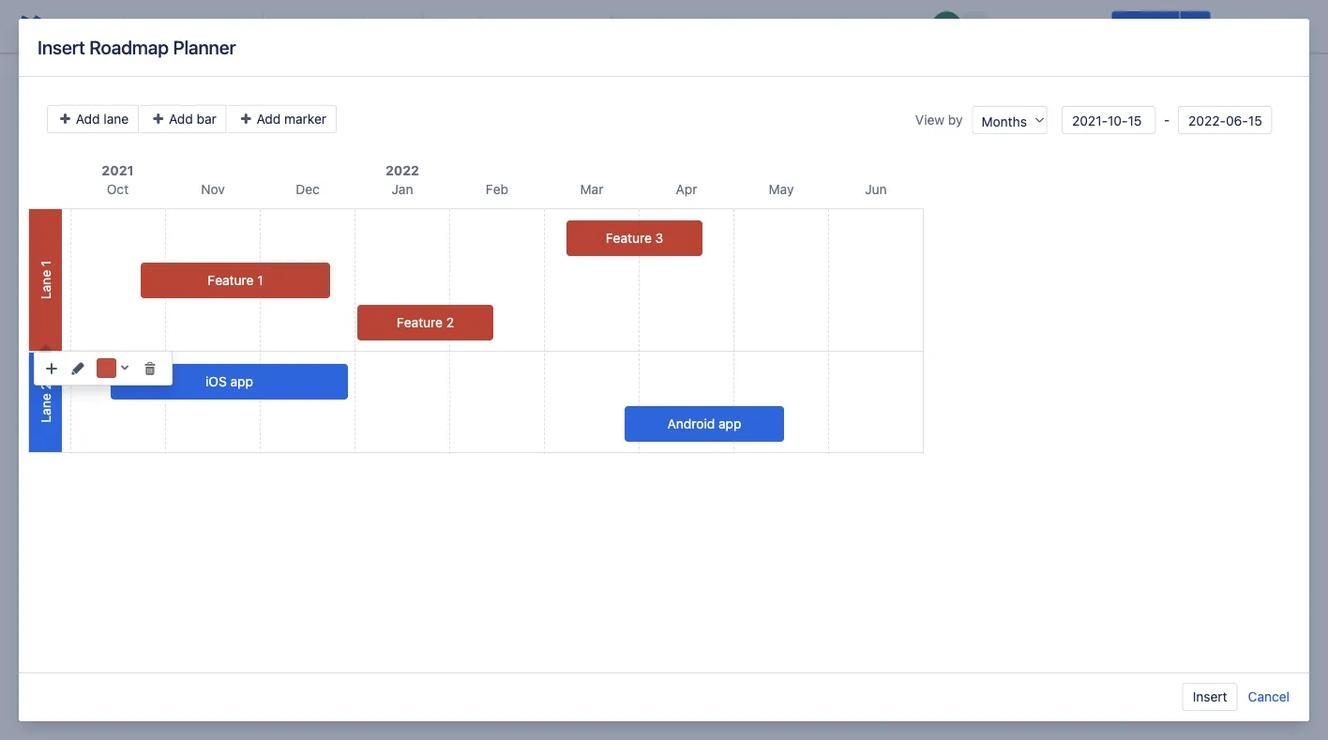 Task type: describe. For each thing, give the bounding box(es) containing it.
insert button
[[1183, 683, 1238, 711]]

add marker button
[[229, 105, 337, 133]]

add lane button
[[47, 105, 139, 133]]

3
[[656, 230, 664, 246]]

add for bar
[[169, 111, 193, 127]]

ios
[[206, 374, 227, 389]]

1 vertical spatial roadmap
[[334, 122, 398, 140]]

no restrictions image
[[1077, 15, 1099, 38]]

lane 1
[[38, 261, 53, 300]]

ruby anderson image
[[932, 11, 962, 41]]

redo ⌘⇧z image
[[92, 15, 114, 38]]

apr
[[676, 182, 698, 197]]

update button
[[1112, 11, 1180, 41]]

jan
[[392, 182, 413, 197]]

dec
[[296, 182, 320, 197]]

view
[[916, 112, 945, 128]]

1 for feature 1
[[257, 273, 263, 288]]

-
[[1161, 112, 1174, 128]]

bold ⌘b image
[[274, 15, 296, 38]]

insert roadmap planner dialog
[[19, 19, 1310, 722]]

app for ios app
[[230, 374, 253, 389]]

insert for insert roadmap planner
[[38, 36, 85, 58]]

roadmap planner image
[[312, 120, 334, 142]]

planner inside dialog
[[173, 36, 236, 58]]

2022 jan
[[386, 163, 419, 197]]

cancel
[[1249, 689, 1290, 705]]

help image
[[23, 692, 45, 714]]

2 yy-mm-dd text field from the left
[[1179, 106, 1272, 134]]

emoji image
[[737, 15, 759, 38]]

oct
[[107, 182, 129, 197]]

cancel button
[[1248, 683, 1291, 711]]

add for lane
[[76, 111, 100, 127]]

1 vertical spatial planner
[[402, 122, 454, 140]]

deadlines
[[474, 692, 564, 717]]

feature 3
[[606, 230, 664, 246]]

adjust update settings image
[[1185, 15, 1207, 38]]

indent tab image
[[578, 15, 601, 38]]

marker
[[284, 111, 327, 127]]

add image, video, or file image
[[680, 15, 702, 38]]

1 for lane 1
[[38, 261, 53, 267]]

lane
[[104, 111, 129, 127]]

bar
[[197, 111, 217, 127]]

1 yy-mm-dd text field from the left
[[1062, 106, 1156, 134]]

table image
[[765, 15, 788, 38]]

2022
[[386, 163, 419, 178]]

ios app
[[206, 374, 253, 389]]

update
[[1124, 18, 1169, 34]]

numbered list ⌘⇧7 image
[[521, 15, 544, 38]]

feature for feature 1
[[208, 273, 254, 288]]

app for android app
[[719, 416, 742, 432]]

layouts image
[[794, 15, 816, 38]]

view by
[[916, 112, 963, 128]]

feature for feature 2
[[397, 315, 443, 330]]

2 for feature 2
[[446, 315, 454, 330]]

nov
[[201, 182, 225, 197]]



Task type: locate. For each thing, give the bounding box(es) containing it.
by
[[949, 112, 963, 128]]

insert left redo ⌘⇧z icon
[[38, 36, 85, 58]]

0 horizontal spatial add
[[76, 111, 100, 127]]

roadmap right undo ⌘z 'icon'
[[89, 36, 169, 58]]

0 horizontal spatial 2
[[38, 382, 53, 390]]

feature 1
[[208, 273, 263, 288]]

2021 oct
[[102, 163, 134, 197]]

confluence image
[[15, 11, 45, 41]]

1 horizontal spatial 1
[[257, 273, 263, 288]]

app right ios
[[230, 374, 253, 389]]

add lane
[[72, 111, 129, 127]]

0 vertical spatial roadmap
[[89, 36, 169, 58]]

0 horizontal spatial yy-mm-dd text field
[[1062, 106, 1156, 134]]

small image
[[44, 361, 59, 376], [70, 361, 85, 376]]

1 vertical spatial 2
[[38, 382, 53, 390]]

0 vertical spatial app
[[230, 374, 253, 389]]

add
[[76, 111, 100, 127], [169, 111, 193, 127], [257, 111, 281, 127]]

add bar button
[[141, 105, 227, 133]]

close button
[[1215, 11, 1272, 41]]

small image left small image
[[70, 361, 85, 376]]

0 vertical spatial lane
[[38, 270, 53, 300]]

0 horizontal spatial 1
[[38, 261, 53, 267]]

0 vertical spatial planner
[[173, 36, 236, 58]]

roadmap planner
[[334, 122, 454, 140]]

milestones and deadlines
[[323, 692, 564, 717]]

2 add from the left
[[169, 111, 193, 127]]

add left marker
[[257, 111, 281, 127]]

2 horizontal spatial add
[[257, 111, 281, 127]]

insert inside 'button'
[[1193, 689, 1228, 705]]

roadmap inside dialog
[[89, 36, 169, 58]]

add inside button
[[76, 111, 100, 127]]

1
[[38, 261, 53, 267], [257, 273, 263, 288]]

1 vertical spatial 1
[[257, 273, 263, 288]]

feb
[[486, 182, 509, 197]]

0 horizontal spatial small image
[[44, 361, 59, 376]]

add left bar
[[169, 111, 193, 127]]

feature for feature 3
[[606, 230, 652, 246]]

insert left cancel
[[1193, 689, 1228, 705]]

and
[[434, 692, 469, 717]]

feature 2
[[397, 315, 454, 330]]

3 add from the left
[[257, 111, 281, 127]]

saved
[[876, 18, 913, 34]]

yy-mm-dd text field left the -
[[1062, 106, 1156, 134]]

1 horizontal spatial planner
[[402, 122, 454, 140]]

confluence image
[[15, 11, 45, 41]]

android app
[[668, 416, 742, 432]]

1 horizontal spatial insert
[[1193, 689, 1228, 705]]

link image
[[651, 15, 674, 38]]

1 vertical spatial feature
[[208, 273, 254, 288]]

roadmap
[[89, 36, 169, 58], [334, 122, 398, 140]]

mar
[[580, 182, 604, 197]]

feature
[[606, 230, 652, 246], [208, 273, 254, 288], [397, 315, 443, 330]]

planner up bar
[[173, 36, 236, 58]]

add left lane
[[76, 111, 100, 127]]

action item image
[[623, 15, 645, 38]]

planner
[[173, 36, 236, 58], [402, 122, 454, 140]]

app right android
[[719, 416, 742, 432]]

small image up lane 2
[[44, 361, 59, 376]]

insert for insert
[[1193, 689, 1228, 705]]

italic ⌘i image
[[303, 15, 325, 38]]

1 horizontal spatial yy-mm-dd text field
[[1179, 106, 1272, 134]]

undo ⌘z image
[[63, 15, 86, 38]]

lane for feature
[[38, 270, 53, 300]]

1 horizontal spatial 2
[[446, 315, 454, 330]]

planner up 2022
[[402, 122, 454, 140]]

1 lane from the top
[[38, 270, 53, 300]]

2 lane from the top
[[38, 394, 53, 423]]

0 horizontal spatial insert
[[38, 36, 85, 58]]

lane
[[38, 270, 53, 300], [38, 394, 53, 423]]

1 horizontal spatial small image
[[70, 361, 85, 376]]

2 small image from the left
[[70, 361, 85, 376]]

2 vertical spatial feature
[[397, 315, 443, 330]]

2021
[[102, 163, 134, 178]]

0 vertical spatial 1
[[38, 261, 53, 267]]

:triangular_flag_on_post: image
[[304, 698, 323, 716]]

2 for lane 2
[[38, 382, 53, 390]]

android
[[668, 416, 715, 432]]

yy-mm-dd text field right the -
[[1179, 106, 1272, 134]]

0 horizontal spatial planner
[[173, 36, 236, 58]]

:triangular_flag_on_post: image
[[304, 698, 323, 716]]

1 vertical spatial app
[[719, 416, 742, 432]]

insert roadmap planner
[[38, 36, 236, 58]]

2 horizontal spatial feature
[[606, 230, 652, 246]]

lane for ios
[[38, 394, 53, 423]]

2
[[446, 315, 454, 330], [38, 382, 53, 390]]

lane 2
[[38, 382, 53, 423]]

1 vertical spatial insert
[[1193, 689, 1228, 705]]

add bar
[[165, 111, 217, 127]]

0 vertical spatial feature
[[606, 230, 652, 246]]

0 vertical spatial 2
[[446, 315, 454, 330]]

app
[[230, 374, 253, 389], [719, 416, 742, 432]]

bullet list ⌘⇧8 image
[[492, 15, 515, 38]]

milestones
[[327, 692, 429, 717]]

insert
[[38, 36, 85, 58], [1193, 689, 1228, 705]]

roadmap up 2022
[[334, 122, 398, 140]]

0 vertical spatial insert
[[38, 36, 85, 58]]

add marker
[[253, 111, 327, 127]]

0 horizontal spatial app
[[230, 374, 253, 389]]

close
[[1226, 18, 1261, 34]]

1 vertical spatial lane
[[38, 394, 53, 423]]

add for marker
[[257, 111, 281, 127]]

0 horizontal spatial roadmap
[[89, 36, 169, 58]]

jun
[[865, 182, 887, 197]]

1 horizontal spatial roadmap
[[334, 122, 398, 140]]

1 horizontal spatial app
[[719, 416, 742, 432]]

may
[[769, 182, 794, 197]]

outdent ⇧tab image
[[550, 15, 572, 38]]

1 add from the left
[[76, 111, 100, 127]]

0 horizontal spatial feature
[[208, 273, 254, 288]]

1 horizontal spatial feature
[[397, 315, 443, 330]]

mention image
[[708, 15, 731, 38]]

small image
[[143, 361, 158, 376]]

yy-mm-dd text field
[[1062, 106, 1156, 134], [1179, 106, 1272, 134]]

1 horizontal spatial add
[[169, 111, 193, 127]]

1 small image from the left
[[44, 361, 59, 376]]



Task type: vqa. For each thing, say whether or not it's contained in the screenshot.
'Main content area, start typing to enter text.' text field
no



